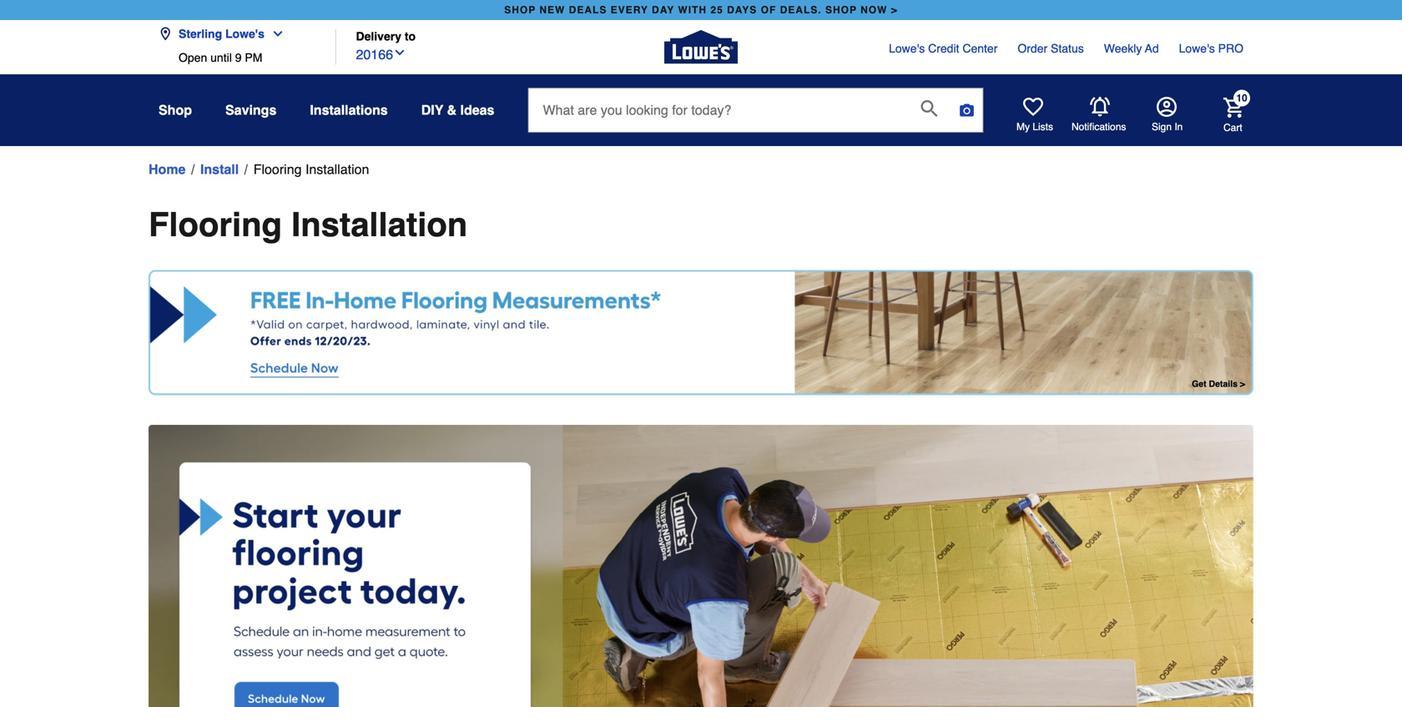 Task type: describe. For each thing, give the bounding box(es) containing it.
new
[[540, 4, 566, 16]]

notifications
[[1072, 121, 1127, 133]]

lowe's pro link
[[1180, 40, 1244, 57]]

lowe's home improvement logo image
[[665, 10, 738, 84]]

lowe's home improvement account image
[[1157, 97, 1178, 117]]

1 vertical spatial installation
[[292, 205, 468, 244]]

shop new deals every day with 25 days of deals. shop now >
[[505, 4, 898, 16]]

chevron down image inside sterling lowe's button
[[265, 27, 285, 41]]

of
[[761, 4, 777, 16]]

delivery to
[[356, 30, 416, 43]]

lowe's credit center link
[[889, 40, 998, 57]]

weekly
[[1105, 42, 1143, 55]]

sign in button
[[1152, 97, 1184, 134]]

lowe's home improvement notification center image
[[1091, 97, 1111, 117]]

install link
[[200, 160, 239, 180]]

lowe's pro
[[1180, 42, 1244, 55]]

savings button
[[225, 95, 277, 125]]

day
[[652, 4, 675, 16]]

sign
[[1152, 121, 1173, 133]]

diy
[[421, 102, 444, 118]]

lowe's inside button
[[225, 27, 265, 41]]

sign in
[[1152, 121, 1184, 133]]

order status
[[1018, 42, 1085, 55]]

1 shop from the left
[[505, 4, 536, 16]]

order
[[1018, 42, 1048, 55]]

in
[[1175, 121, 1184, 133]]

home
[[149, 162, 186, 177]]

pm
[[245, 51, 263, 64]]

location image
[[159, 27, 172, 41]]

open until 9 pm
[[179, 51, 263, 64]]

camera image
[[959, 102, 976, 119]]

20166
[[356, 47, 393, 62]]

order status link
[[1018, 40, 1085, 57]]

10
[[1237, 92, 1248, 104]]

days
[[727, 4, 758, 16]]

lowe's home improvement lists image
[[1024, 97, 1044, 117]]

until
[[211, 51, 232, 64]]



Task type: locate. For each thing, give the bounding box(es) containing it.
to
[[405, 30, 416, 43]]

1 horizontal spatial lowe's
[[889, 42, 925, 55]]

20166 button
[[356, 43, 407, 65]]

shop
[[505, 4, 536, 16], [826, 4, 858, 16]]

start your flooring project today. schedule an in-home measurement and get a quote. image
[[149, 425, 1254, 707]]

my lists link
[[1017, 97, 1054, 134]]

ideas
[[461, 102, 495, 118]]

status
[[1051, 42, 1085, 55]]

None search field
[[528, 88, 984, 148]]

flooring installation
[[254, 162, 369, 177], [149, 205, 468, 244]]

chevron down image inside 20166 button
[[393, 46, 407, 59]]

flooring installation down flooring installation link
[[149, 205, 468, 244]]

diy & ideas
[[421, 102, 495, 118]]

&
[[447, 102, 457, 118]]

weekly ad link
[[1105, 40, 1160, 57]]

sterling lowe's
[[179, 27, 265, 41]]

chevron down image
[[265, 27, 285, 41], [393, 46, 407, 59]]

lowe's for lowe's credit center
[[889, 42, 925, 55]]

open
[[179, 51, 207, 64]]

lowe's left credit
[[889, 42, 925, 55]]

credit
[[929, 42, 960, 55]]

Search Query text field
[[529, 89, 908, 132]]

cart
[[1224, 122, 1243, 133]]

0 vertical spatial flooring
[[254, 162, 302, 177]]

now
[[861, 4, 888, 16]]

0 vertical spatial chevron down image
[[265, 27, 285, 41]]

flooring installation link
[[254, 160, 369, 180]]

shop left now
[[826, 4, 858, 16]]

every
[[611, 4, 649, 16]]

search image
[[922, 100, 938, 117]]

lowe's home improvement cart image
[[1224, 97, 1244, 118]]

flooring
[[254, 162, 302, 177], [149, 205, 282, 244]]

9
[[235, 51, 242, 64]]

0 vertical spatial flooring installation
[[254, 162, 369, 177]]

1 horizontal spatial chevron down image
[[393, 46, 407, 59]]

my lists
[[1017, 121, 1054, 133]]

lists
[[1033, 121, 1054, 133]]

deals.
[[781, 4, 822, 16]]

lowe's up 9
[[225, 27, 265, 41]]

shop new deals every day with 25 days of deals. shop now > link
[[501, 0, 902, 20]]

with
[[678, 4, 707, 16]]

2 horizontal spatial lowe's
[[1180, 42, 1216, 55]]

1 vertical spatial flooring
[[149, 205, 282, 244]]

sterling
[[179, 27, 222, 41]]

savings
[[225, 102, 277, 118]]

installation
[[306, 162, 369, 177], [292, 205, 468, 244]]

home link
[[149, 160, 186, 180]]

install
[[200, 162, 239, 177]]

flooring right install
[[254, 162, 302, 177]]

lowe's
[[225, 27, 265, 41], [889, 42, 925, 55], [1180, 42, 1216, 55]]

shop
[[159, 102, 192, 118]]

ad
[[1146, 42, 1160, 55]]

flooring down install link
[[149, 205, 282, 244]]

0 vertical spatial installation
[[306, 162, 369, 177]]

flooring installation down installations button
[[254, 162, 369, 177]]

1 vertical spatial chevron down image
[[393, 46, 407, 59]]

1 horizontal spatial shop
[[826, 4, 858, 16]]

my
[[1017, 121, 1031, 133]]

delivery
[[356, 30, 402, 43]]

0 horizontal spatial shop
[[505, 4, 536, 16]]

25
[[711, 4, 724, 16]]

installations button
[[310, 95, 388, 125]]

lowe's credit center
[[889, 42, 998, 55]]

0 horizontal spatial lowe's
[[225, 27, 265, 41]]

shop left new
[[505, 4, 536, 16]]

advertisement region
[[149, 270, 1254, 398]]

weekly ad
[[1105, 42, 1160, 55]]

lowe's for lowe's pro
[[1180, 42, 1216, 55]]

1 vertical spatial flooring installation
[[149, 205, 468, 244]]

center
[[963, 42, 998, 55]]

deals
[[569, 4, 607, 16]]

0 horizontal spatial chevron down image
[[265, 27, 285, 41]]

diy & ideas button
[[421, 95, 495, 125]]

installations
[[310, 102, 388, 118]]

>
[[892, 4, 898, 16]]

2 shop from the left
[[826, 4, 858, 16]]

lowe's left pro
[[1180, 42, 1216, 55]]

shop button
[[159, 95, 192, 125]]

sterling lowe's button
[[159, 17, 291, 51]]

pro
[[1219, 42, 1244, 55]]



Task type: vqa. For each thing, say whether or not it's contained in the screenshot.
20166 BUTTON
yes



